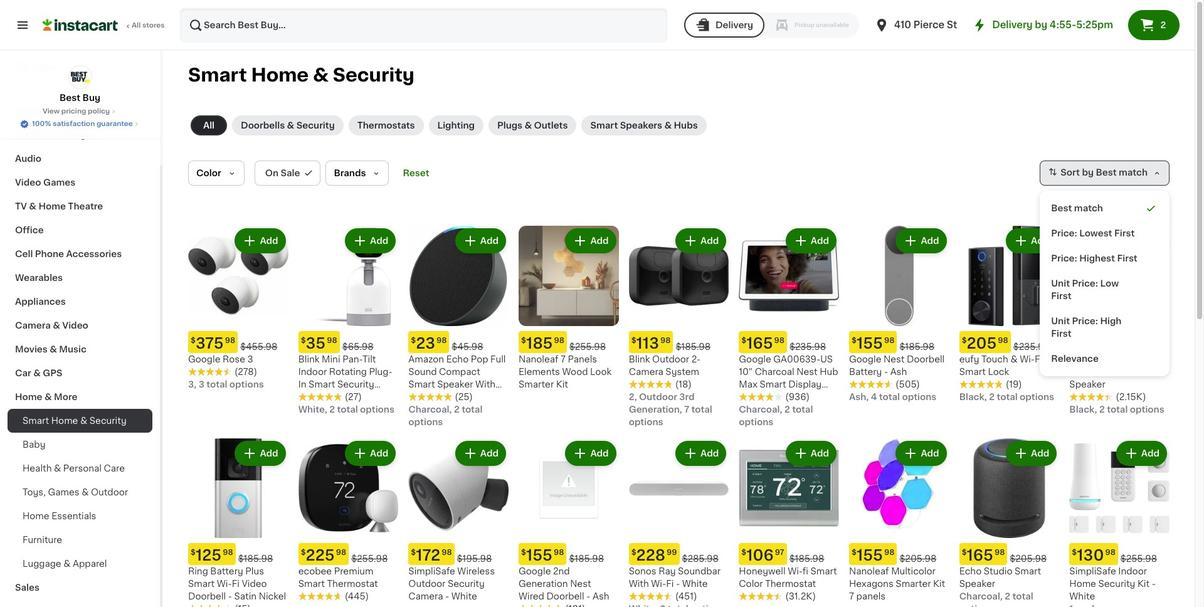 Task type: describe. For each thing, give the bounding box(es) containing it.
& inside eufy touch & wi-fi smart lock
[[1011, 355, 1018, 364]]

doorbell inside google 2nd generation nest wired doorbell - ash
[[547, 592, 584, 601]]

premium
[[334, 567, 374, 576]]

98 for simplisafe indoor home security kit - white
[[1106, 549, 1116, 557]]

$ 205 98
[[962, 336, 1008, 350]]

add button for simplisafe wireless outdoor security camera - white
[[457, 442, 505, 465]]

video up music
[[62, 321, 88, 330]]

black
[[1100, 355, 1124, 364]]

battery inside ring battery plus smart wi-fi video doorbell - satin nickel
[[210, 567, 243, 576]]

sales
[[15, 583, 40, 592]]

205
[[967, 336, 997, 350]]

price: lowest first
[[1051, 229, 1135, 238]]

high
[[1101, 317, 1122, 326]]

98 for eufy touch & wi-fi smart lock
[[998, 337, 1008, 344]]

98 for nanoleaf multicolor hexagons smarter kit 7 panels
[[884, 549, 895, 557]]

$155.98 original price: $205.98 element
[[849, 543, 949, 565]]

doorbell inside ring battery plus smart wi-fi video doorbell - satin nickel
[[188, 592, 226, 601]]

sort by list box
[[1040, 191, 1170, 376]]

(18)
[[675, 380, 692, 389]]

$ up the echo studio smart speaker charcoal, 2 total options
[[962, 549, 967, 557]]

1 horizontal spatial smart home & security
[[188, 66, 415, 84]]

10"
[[739, 367, 753, 376]]

camera inside '$ 35 98 $65.98 blink mini pan-tilt indoor rotating plug- in smart security camera withtwo-way audio, hd video & motion detection'
[[298, 392, 333, 401]]

$205.98 for 165
[[1010, 555, 1047, 564]]

unit price: low first option
[[1045, 271, 1165, 309]]

brands button
[[326, 161, 389, 186]]

options for 35
[[360, 405, 395, 414]]

sales link
[[8, 576, 152, 600]]

view pricing policy
[[43, 108, 110, 115]]

add button for google nest doorbell battery - ash
[[897, 230, 946, 252]]

$ 23 98 $45.98 amazon echo pop full sound compact smart speaker with alexa - charcoal
[[409, 336, 506, 401]]

tablets
[[78, 107, 111, 115]]

alexa
[[409, 392, 433, 401]]

165 for google ga00639-us 10" charcoal nest hub max smart display hub with webcam
[[747, 336, 773, 350]]

total for 205
[[997, 392, 1018, 401]]

best match inside field
[[1096, 168, 1148, 177]]

product group containing 375
[[188, 226, 288, 391]]

$ 228 99
[[631, 548, 677, 563]]

relevance option
[[1045, 346, 1165, 371]]

product group containing 125
[[188, 438, 288, 607]]

multicolor
[[891, 567, 936, 576]]

- inside google nest doorbell battery - ash
[[884, 367, 888, 376]]

color inside dropdown button
[[196, 169, 221, 178]]

- inside ring battery plus smart wi-fi video doorbell - satin nickel
[[228, 592, 232, 601]]

3 inside $ 375 98 $455.98 google rose 3
[[247, 355, 253, 364]]

smart home & security link
[[8, 409, 152, 433]]

& inside 'link'
[[68, 107, 76, 115]]

2 inside the echo studio smart speaker charcoal, 2 total options
[[1005, 592, 1011, 601]]

soundbar
[[678, 567, 721, 576]]

$ for simplisafe wireless outdoor security camera - white
[[411, 549, 416, 557]]

speaker inside the echo studio smart speaker charcoal, 2 total options
[[960, 580, 995, 589]]

thermostats link
[[349, 115, 424, 135]]

0 vertical spatial buy
[[35, 37, 53, 46]]

indoor inside '$ 35 98 $65.98 blink mini pan-tilt indoor rotating plug- in smart security camera withtwo-way audio, hd video & motion detection'
[[298, 367, 327, 376]]

smart inside eufy touch & wi-fi smart lock
[[960, 367, 986, 376]]

all for all
[[203, 121, 215, 130]]

home & more
[[15, 393, 77, 401]]

guarantee
[[97, 120, 133, 127]]

health & personal care
[[23, 464, 125, 473]]

smart inside '$ 35 98 $65.98 blink mini pan-tilt indoor rotating plug- in smart security camera withtwo-way audio, hd video & motion detection'
[[309, 380, 335, 389]]

nanoleaf for 185
[[519, 355, 559, 364]]

st
[[947, 20, 957, 29]]

2nd
[[553, 567, 570, 576]]

lists
[[35, 62, 57, 71]]

smart left "speakers"
[[591, 121, 618, 130]]

smart inside ecobee premium smart thermostat
[[298, 580, 325, 589]]

nanoleaf multicolor hexagons smarter kit 7 panels
[[849, 567, 945, 601]]

camera inside simplisafe wireless outdoor security camera - white
[[409, 592, 443, 601]]

cell phone accessories
[[15, 250, 122, 258]]

security right doorbells
[[296, 121, 335, 130]]

ecobee
[[298, 567, 332, 576]]

smart up all "link"
[[188, 66, 247, 84]]

first inside unit price: low first
[[1051, 292, 1072, 300]]

375
[[196, 336, 224, 350]]

doorbell inside google nest doorbell battery - ash
[[907, 355, 945, 364]]

add button for sonos ray soundbar with wi-fi - white
[[677, 442, 725, 465]]

- inside simplisafe indoor home security kit - white
[[1152, 580, 1156, 589]]

product group containing sonos black one sl wireless smart speaker
[[1070, 226, 1170, 416]]

personal
[[63, 464, 102, 473]]

- inside simplisafe wireless outdoor security camera - white
[[445, 592, 449, 601]]

home up doorbells & security
[[251, 66, 309, 84]]

charcoal inside 'google ga00639-us 10" charcoal nest hub max smart display hub with webcam'
[[755, 367, 795, 376]]

- inside sonos ray soundbar with wi-fi - white
[[676, 580, 680, 589]]

1 vertical spatial hub
[[739, 392, 758, 401]]

generation
[[519, 580, 568, 589]]

tv & home theatre link
[[8, 194, 152, 218]]

home inside simplisafe indoor home security kit - white
[[1070, 580, 1096, 589]]

$ for blink outdoor 2- camera system
[[631, 337, 636, 344]]

doorbells
[[241, 121, 285, 130]]

first inside the unit price: high first
[[1051, 329, 1072, 338]]

baby
[[23, 440, 45, 449]]

unit price: high first option
[[1045, 309, 1165, 346]]

home down more
[[51, 417, 78, 425]]

speaker inside sonos black one sl wireless smart speaker
[[1070, 380, 1106, 389]]

add button for google rose 3
[[236, 230, 285, 252]]

7 inside 2, outdoor 3rd generation, 7 total options
[[684, 405, 689, 414]]

options down (2.15k)
[[1130, 405, 1165, 414]]

$172.98 original price: $195.98 element
[[409, 543, 509, 565]]

way
[[377, 392, 396, 401]]

price: highest first option
[[1045, 246, 1165, 271]]

98 for google ga00639-us 10" charcoal nest hub max smart display hub with webcam
[[774, 337, 785, 344]]

luggage & apparel link
[[8, 552, 152, 576]]

smarter inside "nanoleaf 7 panels elements wood look smarter kit"
[[519, 380, 554, 389]]

outlets
[[534, 121, 568, 130]]

(936)
[[786, 392, 810, 401]]

wi- inside ring battery plus smart wi-fi video doorbell - satin nickel
[[217, 580, 232, 589]]

best buy
[[60, 93, 100, 102]]

amazon
[[409, 355, 444, 364]]

ring
[[188, 567, 208, 576]]

smarter inside the nanoleaf multicolor hexagons smarter kit 7 panels
[[896, 580, 931, 589]]

$255.98 for 130
[[1121, 555, 1157, 564]]

7 inside "nanoleaf 7 panels elements wood look smarter kit"
[[561, 355, 566, 364]]

wi- inside sonos ray soundbar with wi-fi - white
[[651, 580, 666, 589]]

$ up relevance
[[1072, 337, 1077, 344]]

smart inside sonos black one sl wireless smart speaker
[[1109, 367, 1136, 376]]

security inside simplisafe wireless outdoor security camera - white
[[448, 580, 485, 589]]

$ for simplisafe indoor home security kit - white
[[1072, 549, 1077, 557]]

smart inside the echo studio smart speaker charcoal, 2 total options
[[1015, 567, 1041, 576]]

rose
[[223, 355, 245, 364]]

228
[[636, 548, 666, 563]]

$235.98 for 165
[[790, 342, 826, 351]]

$ 106 97
[[742, 548, 785, 563]]

$ 185 98
[[521, 336, 564, 350]]

pan-
[[343, 355, 363, 364]]

sonos ray soundbar with wi-fi - white
[[629, 567, 721, 589]]

price: left the lowest
[[1051, 229, 1078, 238]]

ash inside google nest doorbell battery - ash
[[891, 367, 907, 376]]

buy it again link
[[8, 29, 152, 54]]

video inside '$ 35 98 $65.98 blink mini pan-tilt indoor rotating plug- in smart security camera withtwo-way audio, hd video & motion detection'
[[345, 405, 370, 414]]

add for ecobee premium smart thermostat
[[370, 449, 388, 458]]

total for 155
[[879, 392, 900, 401]]

add for blink outdoor 2- camera system
[[701, 236, 719, 245]]

smart home & security inside smart home & security link
[[23, 417, 127, 425]]

elements
[[519, 367, 560, 376]]

(31.2k)
[[786, 592, 816, 601]]

98 inside $ 375 98 $455.98 google rose 3
[[225, 337, 235, 344]]

price: inside unit price: low first
[[1072, 279, 1098, 288]]

& inside '$ 35 98 $65.98 blink mini pan-tilt indoor rotating plug- in smart security camera withtwo-way audio, hd video & motion detection'
[[372, 405, 379, 414]]

charcoal, 2 total options for 165
[[739, 405, 813, 426]]

one
[[1126, 355, 1145, 364]]

video inside 'link'
[[15, 178, 41, 187]]

product group containing 113
[[629, 226, 729, 428]]

charcoal, for 23
[[409, 405, 452, 414]]

add for google nest doorbell battery - ash
[[921, 236, 939, 245]]

simplisafe for 172
[[409, 567, 455, 576]]

panels
[[568, 355, 597, 364]]

(505)
[[896, 380, 920, 389]]

1 horizontal spatial hub
[[820, 367, 838, 376]]

product group containing 228
[[629, 438, 729, 607]]

home down car at bottom
[[15, 393, 42, 401]]

nest inside google nest doorbell battery - ash
[[884, 355, 905, 364]]

add for amazon echo pop full sound compact smart speaker with alexa - charcoal
[[480, 236, 499, 245]]

$ for eufy touch & wi-fi smart lock
[[962, 337, 967, 344]]

rotating
[[329, 367, 367, 376]]

2 for google ga00639-us 10" charcoal nest hub max smart display hub with webcam
[[785, 405, 790, 414]]

$130.98 original price: $255.98 element
[[1070, 543, 1170, 565]]

$228.99 original price: $285.98 element
[[629, 543, 729, 565]]

smart inside honeywell wi-fi smart color thermostat
[[811, 567, 837, 576]]

$ 172 98
[[411, 548, 452, 563]]

generation,
[[629, 405, 682, 414]]

studio
[[984, 567, 1013, 576]]

home down video games
[[39, 202, 66, 211]]

106
[[747, 548, 774, 563]]

plus
[[245, 567, 264, 576]]

home & more link
[[8, 385, 152, 409]]

thermostat inside honeywell wi-fi smart color thermostat
[[765, 580, 816, 589]]

sonos black one sl wireless smart speaker
[[1070, 355, 1158, 389]]

fi inside eufy touch & wi-fi smart lock
[[1035, 355, 1043, 364]]

0 horizontal spatial best
[[60, 93, 80, 102]]

total down (2.15k)
[[1107, 405, 1128, 414]]

price: inside the unit price: high first
[[1072, 317, 1098, 326]]

99
[[667, 549, 677, 557]]

$ for ring battery plus smart wi-fi video doorbell - satin nickel
[[191, 549, 196, 557]]

$285.98
[[682, 555, 719, 564]]

wireless inside simplisafe wireless outdoor security camera - white
[[458, 567, 495, 576]]

satin
[[234, 592, 257, 601]]

unit for unit price: high first
[[1051, 317, 1070, 326]]

- inside $ 23 98 $45.98 amazon echo pop full sound compact smart speaker with alexa - charcoal
[[435, 392, 439, 401]]

wi- inside honeywell wi-fi smart color thermostat
[[788, 567, 803, 576]]

security down home & more link
[[90, 417, 127, 425]]

kit inside "nanoleaf 7 panels elements wood look smarter kit"
[[556, 380, 568, 389]]

add for google ga00639-us 10" charcoal nest hub max smart display hub with webcam
[[811, 236, 829, 245]]

$165.98 original price: $235.98 element
[[739, 331, 839, 353]]

blink inside blink outdoor 2- camera system
[[629, 355, 650, 364]]

35
[[306, 336, 326, 350]]

first right highest
[[1117, 254, 1138, 263]]

add button for ecobee premium smart thermostat
[[346, 442, 395, 465]]

wired
[[519, 592, 544, 601]]

charcoal, inside the echo studio smart speaker charcoal, 2 total options
[[960, 592, 1003, 601]]

$ for sonos ray soundbar with wi-fi - white
[[631, 549, 636, 557]]

(451)
[[675, 592, 697, 601]]

price: left highest
[[1051, 254, 1078, 263]]

2 for blink mini pan-tilt indoor rotating plug- in smart security camera withtwo-way audio, hd video & motion detection
[[329, 405, 335, 414]]

best inside option
[[1051, 204, 1072, 213]]

security inside '$ 35 98 $65.98 blink mini pan-tilt indoor rotating plug- in smart security camera withtwo-way audio, hd video & motion detection'
[[337, 380, 374, 389]]

options inside the echo studio smart speaker charcoal, 2 total options
[[960, 605, 994, 607]]

add button for blink mini pan-tilt indoor rotating plug- in smart security camera withtwo-way audio, hd video & motion detection
[[346, 230, 395, 252]]

7 inside the nanoleaf multicolor hexagons smarter kit 7 panels
[[849, 592, 854, 601]]

kit for 155
[[933, 580, 945, 589]]

delivery for delivery
[[716, 21, 753, 29]]

wi- inside eufy touch & wi-fi smart lock
[[1020, 355, 1035, 364]]

unit for unit price: low first
[[1051, 279, 1070, 288]]

100%
[[32, 120, 51, 127]]

stores
[[142, 22, 165, 29]]

$35.98 original price: $65.98 element
[[298, 331, 399, 353]]

smart inside 'google ga00639-us 10" charcoal nest hub max smart display hub with webcam'
[[760, 380, 786, 389]]

97
[[775, 549, 785, 557]]

charcoal, for 165
[[739, 405, 783, 414]]

total for 165
[[792, 405, 813, 414]]

fi for 125
[[232, 580, 240, 589]]

options for 155
[[902, 392, 937, 401]]

echo inside the echo studio smart speaker charcoal, 2 total options
[[960, 567, 982, 576]]

add button for simplisafe indoor home security kit - white
[[1118, 442, 1166, 465]]

sonos for wi-
[[629, 567, 657, 576]]

add button for nanoleaf 7 panels elements wood look smarter kit
[[567, 230, 615, 252]]

by for sort
[[1082, 168, 1094, 177]]

nest inside google 2nd generation nest wired doorbell - ash
[[570, 580, 591, 589]]

$ inside $ 375 98 $455.98 google rose 3
[[191, 337, 196, 344]]

smart up baby
[[23, 417, 49, 425]]

plugs
[[497, 121, 523, 130]]

match inside option
[[1074, 204, 1103, 213]]

blink outdoor 2- camera system
[[629, 355, 701, 376]]

- inside google 2nd generation nest wired doorbell - ash
[[587, 592, 591, 601]]

$455.98
[[240, 342, 277, 351]]

$225.98 original price: $255.98 element
[[298, 543, 399, 565]]

home essentials
[[23, 512, 96, 521]]

product group containing 106
[[739, 438, 839, 603]]

add button for google 2nd generation nest wired doorbell - ash
[[567, 442, 615, 465]]

black, 2 total options for (2.15k)
[[1070, 405, 1165, 414]]

add for nanoleaf 7 panels elements wood look smarter kit
[[591, 236, 609, 245]]

ash, 4 total options
[[849, 392, 937, 401]]

$ for google nest doorbell battery - ash
[[852, 337, 857, 344]]

reset
[[403, 169, 429, 178]]

black, for eufy touch & wi-fi smart lock
[[960, 392, 987, 401]]

98 inside '$ 35 98 $65.98 blink mini pan-tilt indoor rotating plug- in smart security camera withtwo-way audio, hd video & motion detection'
[[327, 337, 337, 344]]

(19)
[[1006, 380, 1022, 389]]

luggage & apparel
[[23, 560, 107, 568]]

relevance
[[1051, 354, 1099, 363]]

2 inside button
[[1161, 21, 1166, 29]]

best match inside option
[[1051, 204, 1103, 213]]

black, for sonos black one sl wireless smart speaker
[[1070, 405, 1097, 414]]

with inside sonos ray soundbar with wi-fi - white
[[629, 580, 649, 589]]

more
[[54, 393, 77, 401]]

on sale button
[[254, 161, 321, 186]]

compact
[[439, 367, 480, 376]]

security up thermostats
[[333, 66, 415, 84]]

$ inside $ 23 98 $45.98 amazon echo pop full sound compact smart speaker with alexa - charcoal
[[411, 337, 416, 344]]

blink inside '$ 35 98 $65.98 blink mini pan-tilt indoor rotating plug- in smart security camera withtwo-way audio, hd video & motion detection'
[[298, 355, 320, 364]]

add button for amazon echo pop full sound compact smart speaker with alexa - charcoal
[[457, 230, 505, 252]]

nest inside 'google ga00639-us 10" charcoal nest hub max smart display hub with webcam'
[[797, 367, 818, 376]]

$255.98 for 225
[[351, 555, 388, 564]]



Task type: vqa. For each thing, say whether or not it's contained in the screenshot.


Task type: locate. For each thing, give the bounding box(es) containing it.
security up withtwo-
[[337, 380, 374, 389]]

1 unit from the top
[[1051, 279, 1070, 288]]

price: lowest first option
[[1045, 221, 1165, 246]]

total right 3, at left
[[207, 380, 227, 389]]

1 horizontal spatial black,
[[1070, 405, 1097, 414]]

1 horizontal spatial indoor
[[1119, 567, 1147, 576]]

hubs
[[674, 121, 698, 130]]

outdoor inside simplisafe wireless outdoor security camera - white
[[409, 580, 446, 589]]

add for simplisafe indoor home security kit - white
[[1141, 449, 1160, 458]]

$ 155 98 for multicolor
[[852, 548, 895, 563]]

98 up studio
[[995, 549, 1005, 557]]

smart inside ring battery plus smart wi-fi video doorbell - satin nickel
[[188, 580, 215, 589]]

add for eufy touch & wi-fi smart lock
[[1031, 236, 1050, 245]]

cables & chargers link
[[8, 123, 152, 147]]

add for blink mini pan-tilt indoor rotating plug- in smart security camera withtwo-way audio, hd video & motion detection
[[370, 236, 388, 245]]

panels
[[857, 592, 886, 601]]

indoor down $130.98 original price: $255.98 element
[[1119, 567, 1147, 576]]

options for 23
[[409, 418, 443, 426]]

0 vertical spatial best match
[[1096, 168, 1148, 177]]

black, 2 total options
[[960, 392, 1054, 401], [1070, 405, 1165, 414]]

$ 155 98 up 2nd on the left
[[521, 548, 564, 563]]

0 vertical spatial hub
[[820, 367, 838, 376]]

$255.98 up simplisafe indoor home security kit - white
[[1121, 555, 1157, 564]]

$65.98
[[342, 342, 374, 351]]

home down the toys,
[[23, 512, 49, 521]]

98 right the 125
[[223, 549, 233, 557]]

0 horizontal spatial with
[[476, 380, 496, 389]]

0 horizontal spatial doorbell
[[188, 592, 226, 601]]

98 up touch
[[998, 337, 1008, 344]]

1 vertical spatial sonos
[[629, 567, 657, 576]]

0 horizontal spatial buy
[[35, 37, 53, 46]]

kit for 130
[[1138, 580, 1150, 589]]

ash inside google 2nd generation nest wired doorbell - ash
[[593, 592, 609, 601]]

options for 375
[[229, 380, 264, 389]]

0 horizontal spatial $205.98
[[900, 555, 937, 563]]

98 right 185
[[554, 337, 564, 344]]

fi down ray
[[666, 580, 674, 589]]

best buy link
[[60, 65, 100, 104]]

1 $205.98 from the left
[[900, 555, 937, 563]]

1 horizontal spatial buy
[[83, 93, 100, 102]]

0 horizontal spatial black,
[[960, 392, 987, 401]]

video games link
[[8, 171, 152, 194]]

add button for nanoleaf multicolor hexagons smarter kit 7 panels
[[897, 442, 946, 465]]

1 horizontal spatial $255.98
[[569, 342, 606, 351]]

nanoleaf up hexagons
[[849, 567, 889, 576]]

1 vertical spatial all
[[203, 121, 215, 130]]

charcoal, 2 total options down (936)
[[739, 405, 813, 426]]

pricing
[[61, 108, 86, 115]]

1 horizontal spatial ash
[[891, 367, 907, 376]]

$ up honeywell
[[742, 549, 747, 557]]

$185.98 for battery
[[238, 555, 273, 563]]

security inside simplisafe indoor home security kit - white
[[1099, 580, 1136, 589]]

0 horizontal spatial kit
[[556, 380, 568, 389]]

0 horizontal spatial color
[[196, 169, 221, 178]]

full
[[491, 355, 506, 364]]

google for google nest doorbell battery - ash
[[849, 355, 882, 364]]

echo up compact
[[446, 355, 469, 364]]

wireless
[[1070, 367, 1107, 376], [458, 567, 495, 576]]

games for toys,
[[48, 488, 79, 497]]

product group
[[188, 226, 288, 391], [298, 226, 399, 426], [409, 226, 509, 428], [519, 226, 619, 391], [629, 226, 729, 428], [739, 226, 839, 428], [849, 226, 949, 403], [960, 226, 1060, 403], [1070, 226, 1170, 416], [188, 438, 288, 607], [298, 438, 399, 603], [409, 438, 509, 603], [519, 438, 619, 607], [629, 438, 729, 607], [739, 438, 839, 603], [849, 438, 949, 603], [960, 438, 1060, 607], [1070, 438, 1170, 607]]

kit inside simplisafe indoor home security kit - white
[[1138, 580, 1150, 589]]

98 right 23
[[437, 337, 447, 344]]

wireless down relevance
[[1070, 367, 1107, 376]]

0 vertical spatial by
[[1035, 20, 1048, 29]]

add button for honeywell wi-fi smart color thermostat
[[787, 442, 836, 465]]

1 thermostat from the left
[[327, 580, 378, 589]]

1 horizontal spatial 7
[[684, 405, 689, 414]]

charcoal, down 'max'
[[739, 405, 783, 414]]

$235.98 inside $165.98 original price: $235.98 "element"
[[790, 342, 826, 351]]

best match option
[[1045, 196, 1165, 221]]

2 simplisafe from the left
[[1070, 567, 1116, 576]]

cables
[[15, 130, 47, 139]]

buy left it
[[35, 37, 53, 46]]

$ 165 98 inside $165.98 original price: $205.98 element
[[962, 548, 1005, 563]]

wi-
[[1020, 355, 1035, 364], [788, 567, 803, 576], [217, 580, 232, 589], [651, 580, 666, 589]]

white inside sonos ray soundbar with wi-fi - white
[[682, 580, 708, 589]]

$ inside $ 125 98
[[191, 549, 196, 557]]

withtwo-
[[335, 392, 377, 401]]

google nest doorbell battery - ash
[[849, 355, 945, 376]]

$ for honeywell wi-fi smart color thermostat
[[742, 549, 747, 557]]

0 vertical spatial sonos
[[1070, 355, 1097, 364]]

0 horizontal spatial battery
[[210, 567, 243, 576]]

hub down 'max'
[[739, 392, 758, 401]]

1 vertical spatial 165
[[967, 548, 994, 563]]

tilt
[[363, 355, 376, 364]]

155 for multicolor
[[857, 548, 883, 563]]

all left stores
[[132, 22, 141, 29]]

$155.98 original price: $185.98 element
[[849, 331, 949, 353], [519, 543, 619, 565]]

speaker inside $ 23 98 $45.98 amazon echo pop full sound compact smart speaker with alexa - charcoal
[[437, 380, 473, 389]]

0 horizontal spatial $235.98
[[790, 342, 826, 351]]

add button for echo studio smart speaker
[[1007, 442, 1056, 465]]

98 up ga00639-
[[774, 337, 785, 344]]

add button
[[236, 230, 285, 252], [346, 230, 395, 252], [457, 230, 505, 252], [567, 230, 615, 252], [677, 230, 725, 252], [787, 230, 836, 252], [897, 230, 946, 252], [1007, 230, 1056, 252], [236, 442, 285, 465], [346, 442, 395, 465], [457, 442, 505, 465], [567, 442, 615, 465], [677, 442, 725, 465], [787, 442, 836, 465], [897, 442, 946, 465], [1007, 442, 1056, 465], [1118, 442, 1166, 465]]

$ inside '$ 35 98 $65.98 blink mini pan-tilt indoor rotating plug- in smart security camera withtwo-way audio, hd video & motion detection'
[[301, 337, 306, 344]]

$205.98 for 155
[[900, 555, 937, 563]]

lighting link
[[429, 115, 484, 135]]

product group containing 130
[[1070, 438, 1170, 607]]

Search field
[[181, 9, 667, 41]]

$155.98 original price: $185.98 element for 2nd
[[519, 543, 619, 565]]

$165.19 original price: $205.98 element
[[1070, 331, 1170, 353]]

$185.98 for nest
[[900, 342, 935, 351]]

$ inside $ 225 98
[[301, 549, 306, 557]]

$ 165 98 up 10"
[[742, 336, 785, 350]]

4:55-
[[1050, 20, 1077, 29]]

98 inside $ 125 98
[[223, 549, 233, 557]]

1 vertical spatial unit
[[1051, 317, 1070, 326]]

$185.98 up fi
[[790, 555, 825, 564]]

simplisafe for 130
[[1070, 567, 1116, 576]]

0 vertical spatial best
[[60, 93, 80, 102]]

$ for google ga00639-us 10" charcoal nest hub max smart display hub with webcam
[[742, 337, 747, 344]]

1 vertical spatial echo
[[960, 567, 982, 576]]

0 vertical spatial echo
[[446, 355, 469, 364]]

music
[[59, 345, 86, 354]]

kit inside the nanoleaf multicolor hexagons smarter kit 7 panels
[[933, 580, 945, 589]]

2 horizontal spatial speaker
[[1070, 380, 1106, 389]]

black, 2 total options for (19)
[[960, 392, 1054, 401]]

1 vertical spatial $ 165 98
[[962, 548, 1005, 563]]

white inside simplisafe wireless outdoor security camera - white
[[452, 592, 477, 601]]

1 horizontal spatial 165
[[967, 548, 994, 563]]

$ for google 2nd generation nest wired doorbell - ash
[[521, 549, 526, 557]]

2 unit from the top
[[1051, 317, 1070, 326]]

cell
[[15, 250, 33, 258]]

98 inside $165.98 original price: $205.98 element
[[995, 549, 1005, 557]]

fi for 228
[[666, 580, 674, 589]]

0 horizontal spatial black, 2 total options
[[960, 392, 1054, 401]]

sonos inside sonos ray soundbar with wi-fi - white
[[629, 567, 657, 576]]

add button for ring battery plus smart wi-fi video doorbell - satin nickel
[[236, 442, 285, 465]]

0 horizontal spatial fi
[[232, 580, 240, 589]]

product group containing 35
[[298, 226, 399, 426]]

98 right 225
[[336, 549, 346, 557]]

1 vertical spatial wireless
[[458, 567, 495, 576]]

0 vertical spatial 7
[[561, 355, 566, 364]]

1 vertical spatial 7
[[684, 405, 689, 414]]

sonos inside sonos black one sl wireless smart speaker
[[1070, 355, 1097, 364]]

98 inside $ 113 98
[[661, 337, 671, 344]]

1 horizontal spatial nest
[[797, 367, 818, 376]]

2 horizontal spatial 7
[[849, 592, 854, 601]]

options for 205
[[1020, 392, 1054, 401]]

$185.98 original price: $255.98 element
[[519, 331, 619, 353]]

0 vertical spatial all
[[132, 22, 141, 29]]

unit inside the unit price: high first
[[1051, 317, 1070, 326]]

camera inside blink outdoor 2- camera system
[[629, 367, 664, 376]]

by for delivery
[[1035, 20, 1048, 29]]

0 horizontal spatial wireless
[[458, 567, 495, 576]]

blink down 113 at the right bottom of page
[[629, 355, 650, 364]]

add for echo studio smart speaker
[[1031, 449, 1050, 458]]

0 vertical spatial match
[[1119, 168, 1148, 177]]

0 horizontal spatial by
[[1035, 20, 1048, 29]]

options for 165
[[739, 418, 774, 426]]

7 left panels
[[849, 592, 854, 601]]

match up price: lowest first
[[1074, 204, 1103, 213]]

touch
[[982, 355, 1009, 364]]

0 vertical spatial charcoal
[[755, 367, 795, 376]]

155 for 2nd
[[526, 548, 553, 563]]

155 up generation
[[526, 548, 553, 563]]

1 vertical spatial smart home & security
[[23, 417, 127, 425]]

smarter down multicolor
[[896, 580, 931, 589]]

$106.97 original price: $185.98 element
[[739, 543, 839, 565]]

2 horizontal spatial fi
[[1035, 355, 1043, 364]]

1 horizontal spatial smarter
[[896, 580, 931, 589]]

add button for eufy touch & wi-fi smart lock
[[1007, 230, 1056, 252]]

1 horizontal spatial blink
[[629, 355, 650, 364]]

white, 2 total options
[[298, 405, 395, 414]]

fi inside ring battery plus smart wi-fi video doorbell - satin nickel
[[232, 580, 240, 589]]

2 for sonos black one sl wireless smart speaker
[[1100, 405, 1105, 414]]

1 charcoal, 2 total options from the left
[[409, 405, 483, 426]]

first up the unit price: high first
[[1051, 292, 1072, 300]]

2 vertical spatial 7
[[849, 592, 854, 601]]

smart inside $ 23 98 $45.98 amazon echo pop full sound compact smart speaker with alexa - charcoal
[[409, 380, 435, 389]]

1 horizontal spatial battery
[[849, 367, 882, 376]]

options inside 2, outdoor 3rd generation, 7 total options
[[629, 418, 663, 426]]

security down $195.98
[[448, 580, 485, 589]]

1 vertical spatial $155.98 original price: $185.98 element
[[519, 543, 619, 565]]

185
[[526, 336, 553, 350]]

155 up google nest doorbell battery - ash
[[857, 336, 883, 350]]

$ inside $ 172 98
[[411, 549, 416, 557]]

instacart logo image
[[43, 18, 118, 33]]

apparel
[[73, 560, 107, 568]]

fi
[[1035, 355, 1043, 364], [232, 580, 240, 589], [666, 580, 674, 589]]

(27)
[[345, 392, 362, 401]]

410 pierce st
[[894, 20, 957, 29]]

wireless inside sonos black one sl wireless smart speaker
[[1070, 367, 1107, 376]]

0 horizontal spatial 7
[[561, 355, 566, 364]]

98 for ecobee premium smart thermostat
[[336, 549, 346, 557]]

1 horizontal spatial charcoal,
[[739, 405, 783, 414]]

kit down $130.98 original price: $255.98 element
[[1138, 580, 1150, 589]]

$ up simplisafe wireless outdoor security camera - white
[[411, 549, 416, 557]]

98 inside $ 185 98
[[554, 337, 564, 344]]

3rd
[[679, 392, 695, 401]]

options down way
[[360, 405, 395, 414]]

1 blink from the left
[[298, 355, 320, 364]]

155 for nest
[[857, 336, 883, 350]]

add for sonos ray soundbar with wi-fi - white
[[701, 449, 719, 458]]

product group containing 225
[[298, 438, 399, 603]]

audio
[[15, 154, 41, 163]]

simplisafe down $ 130 98
[[1070, 567, 1116, 576]]

410 pierce st button
[[874, 8, 957, 43]]

$ up google nest doorbell battery - ash
[[852, 337, 857, 344]]

$185.98
[[900, 342, 935, 351], [676, 342, 711, 351], [238, 555, 273, 563], [569, 555, 604, 563], [790, 555, 825, 564]]

echo inside $ 23 98 $45.98 amazon echo pop full sound compact smart speaker with alexa - charcoal
[[446, 355, 469, 364]]

98 for ring battery plus smart wi-fi video doorbell - satin nickel
[[223, 549, 233, 557]]

0 vertical spatial with
[[476, 380, 496, 389]]

indoor up in
[[298, 367, 327, 376]]

again
[[63, 37, 88, 46]]

0 horizontal spatial nanoleaf
[[519, 355, 559, 364]]

with inside 'google ga00639-us 10" charcoal nest hub max smart display hub with webcam'
[[760, 392, 780, 401]]

home essentials link
[[8, 504, 152, 528]]

5:25pm
[[1077, 20, 1113, 29]]

1 horizontal spatial color
[[739, 580, 763, 589]]

2 for eufy touch & wi-fi smart lock
[[989, 392, 995, 401]]

add button for blink outdoor 2- camera system
[[677, 230, 725, 252]]

$ up simplisafe indoor home security kit - white
[[1072, 549, 1077, 557]]

$ up 3, at left
[[191, 337, 196, 344]]

furniture
[[23, 536, 62, 544]]

simplisafe inside simplisafe indoor home security kit - white
[[1070, 567, 1116, 576]]

98 inside $ 172 98
[[442, 549, 452, 557]]

by left '4:55-'
[[1035, 20, 1048, 29]]

outdoor down care
[[91, 488, 128, 497]]

chargers
[[58, 130, 100, 139]]

0 horizontal spatial simplisafe
[[409, 567, 455, 576]]

ring battery plus smart wi-fi video doorbell - satin nickel
[[188, 567, 286, 601]]

toys, games & outdoor
[[23, 488, 128, 497]]

sort
[[1061, 168, 1080, 177]]

google inside $ 375 98 $455.98 google rose 3
[[188, 355, 220, 364]]

1 horizontal spatial delivery
[[993, 20, 1033, 29]]

charcoal, 2 total options for 23
[[409, 405, 483, 426]]

165 for echo studio smart speaker
[[967, 548, 994, 563]]

us
[[821, 355, 833, 364]]

black,
[[960, 392, 987, 401], [1070, 405, 1097, 414]]

2 blink from the left
[[629, 355, 650, 364]]

0 horizontal spatial smarter
[[519, 380, 554, 389]]

best inside field
[[1096, 168, 1117, 177]]

$ 165 98 inside $165.98 original price: $235.98 "element"
[[742, 336, 785, 350]]

phone
[[35, 250, 64, 258]]

1 horizontal spatial $155.98 original price: $185.98 element
[[849, 331, 949, 353]]

product group containing 205
[[960, 226, 1060, 403]]

$255.98 for 185
[[569, 342, 606, 351]]

add for nanoleaf multicolor hexagons smarter kit 7 panels
[[921, 449, 939, 458]]

1 vertical spatial buy
[[83, 93, 100, 102]]

delivery button
[[684, 13, 765, 38]]

options down alexa
[[409, 418, 443, 426]]

98 for simplisafe wireless outdoor security camera - white
[[442, 549, 452, 557]]

total for 35
[[337, 405, 358, 414]]

white
[[682, 580, 708, 589], [452, 592, 477, 601], [1070, 592, 1095, 601]]

view pricing policy link
[[43, 107, 117, 117]]

first right the lowest
[[1115, 229, 1135, 238]]

white for 130
[[1070, 592, 1095, 601]]

wearables
[[15, 273, 63, 282]]

0 horizontal spatial speaker
[[437, 380, 473, 389]]

1 horizontal spatial sonos
[[1070, 355, 1097, 364]]

service type group
[[684, 13, 859, 38]]

with inside $ 23 98 $45.98 amazon echo pop full sound compact smart speaker with alexa - charcoal
[[476, 380, 496, 389]]

nanoleaf inside the nanoleaf multicolor hexagons smarter kit 7 panels
[[849, 567, 889, 576]]

all up color dropdown button
[[203, 121, 215, 130]]

all inside all "link"
[[203, 121, 215, 130]]

fi
[[803, 567, 809, 576]]

white down soundbar
[[682, 580, 708, 589]]

98 for google nest doorbell battery - ash
[[884, 337, 895, 344]]

furniture link
[[8, 528, 152, 552]]

0 horizontal spatial ash
[[593, 592, 609, 601]]

$185.98 for outdoor
[[676, 342, 711, 351]]

doorbell down ring
[[188, 592, 226, 601]]

0 horizontal spatial charcoal
[[441, 392, 480, 401]]

2 $235.98 from the left
[[1014, 342, 1050, 351]]

kit
[[556, 380, 568, 389], [933, 580, 945, 589], [1138, 580, 1150, 589]]

$ for ecobee premium smart thermostat
[[301, 549, 306, 557]]

1 vertical spatial indoor
[[1119, 567, 1147, 576]]

smart
[[188, 66, 247, 84], [591, 121, 618, 130], [960, 367, 986, 376], [1109, 367, 1136, 376], [309, 380, 335, 389], [409, 380, 435, 389], [760, 380, 786, 389], [23, 417, 49, 425], [811, 567, 837, 576], [1015, 567, 1041, 576], [188, 580, 215, 589], [298, 580, 325, 589]]

smart down ecobee
[[298, 580, 325, 589]]

games up home essentials
[[48, 488, 79, 497]]

$165.98 original price: $205.98 element
[[960, 543, 1060, 565]]

2 horizontal spatial $255.98
[[1121, 555, 1157, 564]]

total down $165.98 original price: $205.98 element
[[1013, 592, 1034, 601]]

1 horizontal spatial speaker
[[960, 580, 995, 589]]

indoor inside simplisafe indoor home security kit - white
[[1119, 567, 1147, 576]]

total down (19)
[[997, 392, 1018, 401]]

$375.98 original price: $455.98 element
[[188, 331, 288, 353]]

best match up "best match" option
[[1096, 168, 1148, 177]]

- right wired
[[587, 592, 591, 601]]

charcoal inside $ 23 98 $45.98 amazon echo pop full sound compact smart speaker with alexa - charcoal
[[441, 392, 480, 401]]

add for google 2nd generation nest wired doorbell - ash
[[591, 449, 609, 458]]

$185.98 up plus at left
[[238, 555, 273, 563]]

black, down eufy
[[960, 392, 987, 401]]

unit inside unit price: low first
[[1051, 279, 1070, 288]]

by inside best match sort by field
[[1082, 168, 1094, 177]]

$ 155 98 inside $155.98 original price: $205.98 element
[[852, 548, 895, 563]]

add for ring battery plus smart wi-fi video doorbell - satin nickel
[[260, 449, 278, 458]]

$ 155 98 for 2nd
[[521, 548, 564, 563]]

security down $130.98 original price: $255.98 element
[[1099, 580, 1136, 589]]

$ 125 98
[[191, 548, 233, 563]]

ash,
[[849, 392, 869, 401]]

black, 2 total options down (2.15k)
[[1070, 405, 1165, 414]]

google inside 'google ga00639-us 10" charcoal nest hub max smart display hub with webcam'
[[739, 355, 771, 364]]

video inside ring battery plus smart wi-fi video doorbell - satin nickel
[[242, 580, 267, 589]]

$185.98 up 2-
[[676, 342, 711, 351]]

$23.98 original price: $45.98 element
[[409, 331, 509, 353]]

battery up the ash,
[[849, 367, 882, 376]]

lowest
[[1080, 229, 1112, 238]]

$205.98 up studio
[[1010, 555, 1047, 564]]

games up tv & home theatre
[[43, 178, 75, 187]]

$ up elements
[[521, 337, 526, 344]]

simplisafe wireless outdoor security camera - white
[[409, 567, 495, 601]]

1 vertical spatial black, 2 total options
[[1070, 405, 1165, 414]]

games for video
[[43, 178, 75, 187]]

options down (505)
[[902, 392, 937, 401]]

smart right 'max'
[[760, 380, 786, 389]]

white for 172
[[452, 592, 477, 601]]

total inside the echo studio smart speaker charcoal, 2 total options
[[1013, 592, 1034, 601]]

best buy logo image
[[68, 65, 92, 89]]

98 up google nest doorbell battery - ash
[[884, 337, 895, 344]]

98 inside $ 23 98 $45.98 amazon echo pop full sound compact smart speaker with alexa - charcoal
[[437, 337, 447, 344]]

$205.98 original price: $235.98 element
[[960, 331, 1060, 353]]

$ 165 98 for $205.98
[[962, 548, 1005, 563]]

0 horizontal spatial match
[[1074, 204, 1103, 213]]

98 right 172
[[442, 549, 452, 557]]

product group containing 23
[[409, 226, 509, 428]]

0 vertical spatial ash
[[891, 367, 907, 376]]

$113.98 original price: $185.98 element
[[629, 331, 729, 353]]

add for simplisafe wireless outdoor security camera - white
[[480, 449, 499, 458]]

toys, games & outdoor link
[[8, 480, 152, 504]]

1 horizontal spatial white
[[682, 580, 708, 589]]

outdoor inside blink outdoor 2- camera system
[[652, 355, 689, 364]]

smart speakers & hubs link
[[582, 115, 707, 135]]

1 vertical spatial 3
[[199, 380, 204, 389]]

0 vertical spatial smart home & security
[[188, 66, 415, 84]]

$185.98 up 2nd on the left
[[569, 555, 604, 563]]

$ for nanoleaf 7 panels elements wood look smarter kit
[[521, 337, 526, 344]]

0 vertical spatial 165
[[747, 336, 773, 350]]

best
[[60, 93, 80, 102], [1096, 168, 1117, 177], [1051, 204, 1072, 213]]

(278)
[[235, 367, 257, 376]]

video down audio
[[15, 178, 41, 187]]

$ 155 98 up google nest doorbell battery - ash
[[852, 336, 895, 350]]

165 up 10"
[[747, 336, 773, 350]]

smarter
[[519, 380, 554, 389], [896, 580, 931, 589]]

$155.98 original price: $185.98 element for nest
[[849, 331, 949, 353]]

speakers
[[620, 121, 662, 130]]

1 $235.98 from the left
[[790, 342, 826, 351]]

add for google rose 3
[[260, 236, 278, 245]]

1 horizontal spatial $ 165 98
[[962, 548, 1005, 563]]

delivery inside button
[[716, 21, 753, 29]]

2
[[1161, 21, 1166, 29], [989, 392, 995, 401], [329, 405, 335, 414], [454, 405, 460, 414], [785, 405, 790, 414], [1100, 405, 1105, 414], [1005, 592, 1011, 601]]

0 horizontal spatial charcoal, 2 total options
[[409, 405, 483, 426]]

1 horizontal spatial charcoal
[[755, 367, 795, 376]]

smarter down elements
[[519, 380, 554, 389]]

155
[[857, 336, 883, 350], [526, 548, 553, 563], [857, 548, 883, 563]]

simplisafe inside simplisafe wireless outdoor security camera - white
[[409, 567, 455, 576]]

98 inside $165.98 original price: $235.98 "element"
[[774, 337, 785, 344]]

price: left the high
[[1072, 317, 1098, 326]]

match up "best match" option
[[1119, 168, 1148, 177]]

0 horizontal spatial 3
[[199, 380, 204, 389]]

nanoleaf for 155
[[849, 567, 889, 576]]

on
[[265, 169, 279, 178]]

1 simplisafe from the left
[[409, 567, 455, 576]]

thermostat inside ecobee premium smart thermostat
[[327, 580, 378, 589]]

100% satisfaction guarantee button
[[20, 117, 140, 129]]

1 vertical spatial best
[[1096, 168, 1117, 177]]

$185.98 for 2nd
[[569, 555, 604, 563]]

0 vertical spatial black,
[[960, 392, 987, 401]]

1 vertical spatial charcoal
[[441, 392, 480, 401]]

$125.98 original price: $185.98 element
[[188, 543, 288, 565]]

delivery for delivery by 4:55-5:25pm
[[993, 20, 1033, 29]]

$ 225 98
[[301, 548, 346, 563]]

1 horizontal spatial doorbell
[[547, 592, 584, 601]]

outdoor inside 2, outdoor 3rd generation, 7 total options
[[639, 392, 677, 401]]

1 vertical spatial nest
[[797, 367, 818, 376]]

0 vertical spatial 3
[[247, 355, 253, 364]]

2 $205.98 from the left
[[1010, 555, 1047, 564]]

0 horizontal spatial delivery
[[716, 21, 753, 29]]

98
[[225, 337, 235, 344], [554, 337, 564, 344], [884, 337, 895, 344], [327, 337, 337, 344], [437, 337, 447, 344], [661, 337, 671, 344], [774, 337, 785, 344], [998, 337, 1008, 344], [223, 549, 233, 557], [554, 549, 564, 557], [884, 549, 895, 557], [336, 549, 346, 557], [442, 549, 452, 557], [995, 549, 1005, 557], [1106, 549, 1116, 557]]

total inside 2, outdoor 3rd generation, 7 total options
[[692, 405, 712, 414]]

- down $130.98 original price: $255.98 element
[[1152, 580, 1156, 589]]

unit price: low first
[[1051, 279, 1119, 300]]

$185.98 for wi-
[[790, 555, 825, 564]]

2 vertical spatial with
[[629, 580, 649, 589]]

detection
[[332, 418, 376, 426]]

nanoleaf 7 panels elements wood look smarter kit
[[519, 355, 612, 389]]

sort by
[[1061, 168, 1094, 177]]

blink down 35
[[298, 355, 320, 364]]

98 for nanoleaf 7 panels elements wood look smarter kit
[[554, 337, 564, 344]]

98 for blink outdoor 2- camera system
[[661, 337, 671, 344]]

$ up 10"
[[742, 337, 747, 344]]

2 horizontal spatial with
[[760, 392, 780, 401]]

98 up rose
[[225, 337, 235, 344]]

98 inside $ 205 98
[[998, 337, 1008, 344]]

1 horizontal spatial echo
[[960, 567, 982, 576]]

echo left studio
[[960, 567, 982, 576]]

white inside simplisafe indoor home security kit - white
[[1070, 592, 1095, 601]]

2 vertical spatial nest
[[570, 580, 591, 589]]

- down $172.98 original price: $195.98 "element" at the bottom left of the page
[[445, 592, 449, 601]]

first up relevance
[[1051, 329, 1072, 338]]

165 inside "element"
[[747, 336, 773, 350]]

nest up (505)
[[884, 355, 905, 364]]

product group containing 185
[[519, 226, 619, 391]]

98 inside $ 225 98
[[336, 549, 346, 557]]

Best match Sort by field
[[1040, 161, 1170, 186]]

2 horizontal spatial kit
[[1138, 580, 1150, 589]]

- left satin
[[228, 592, 232, 601]]

$ for nanoleaf multicolor hexagons smarter kit 7 panels
[[852, 549, 857, 557]]

google for google ga00639-us 10" charcoal nest hub max smart display hub with webcam
[[739, 355, 771, 364]]

total down (27)
[[337, 405, 358, 414]]

all for all stores
[[132, 22, 141, 29]]

225
[[306, 548, 335, 563]]

low
[[1101, 279, 1119, 288]]

speaker down compact
[[437, 380, 473, 389]]

None search field
[[179, 8, 668, 43]]

0 vertical spatial color
[[196, 169, 221, 178]]

$ up eufy
[[962, 337, 967, 344]]

- up '(451)'
[[676, 580, 680, 589]]

98 right 113 at the right bottom of page
[[661, 337, 671, 344]]

1 vertical spatial by
[[1082, 168, 1094, 177]]

smart speakers & hubs
[[591, 121, 698, 130]]

all inside all stores 'link'
[[132, 22, 141, 29]]

camera inside camera & video link
[[15, 321, 51, 330]]

2 horizontal spatial nest
[[884, 355, 905, 364]]

$ 155 98 for nest
[[852, 336, 895, 350]]

match inside field
[[1119, 168, 1148, 177]]

$235.98 for 205
[[1014, 342, 1050, 351]]

1 horizontal spatial kit
[[933, 580, 945, 589]]

4
[[871, 392, 877, 401]]

1 horizontal spatial with
[[629, 580, 649, 589]]

410
[[894, 20, 911, 29]]

total for 23
[[462, 405, 483, 414]]

product group containing 172
[[409, 438, 509, 603]]

1 horizontal spatial fi
[[666, 580, 674, 589]]

2 horizontal spatial doorbell
[[907, 355, 945, 364]]

2 horizontal spatial white
[[1070, 592, 1095, 601]]

sonos for wireless
[[1070, 355, 1097, 364]]

0 vertical spatial black, 2 total options
[[960, 392, 1054, 401]]

0 vertical spatial smarter
[[519, 380, 554, 389]]

130
[[1077, 548, 1104, 563]]

1 horizontal spatial $205.98
[[1010, 555, 1047, 564]]

home down 130
[[1070, 580, 1096, 589]]

simplisafe
[[409, 567, 455, 576], [1070, 567, 1116, 576]]

cables & chargers
[[15, 130, 100, 139]]

options down 'max'
[[739, 418, 774, 426]]

wi- down the $106.97 original price: $185.98 element
[[788, 567, 803, 576]]

$ left 99 at the bottom of page
[[631, 549, 636, 557]]

★★★★★
[[188, 367, 232, 376], [188, 367, 232, 376], [849, 380, 893, 389], [849, 380, 893, 389], [629, 380, 673, 389], [629, 380, 673, 389], [960, 380, 1003, 389], [960, 380, 1003, 389], [298, 392, 342, 401], [298, 392, 342, 401], [409, 392, 452, 401], [409, 392, 452, 401], [739, 392, 783, 401], [739, 392, 783, 401], [1070, 392, 1114, 401], [1070, 392, 1114, 401], [298, 592, 342, 601], [298, 592, 342, 601], [629, 592, 673, 601], [629, 592, 673, 601], [739, 592, 783, 601], [739, 592, 783, 601]]

7 down 3rd
[[684, 405, 689, 414]]

video down plus at left
[[242, 580, 267, 589]]

battery inside google nest doorbell battery - ash
[[849, 367, 882, 376]]

speaker
[[437, 380, 473, 389], [1070, 380, 1106, 389], [960, 580, 995, 589]]

2 thermostat from the left
[[765, 580, 816, 589]]

nest up the display
[[797, 367, 818, 376]]

113
[[636, 336, 659, 350]]

color inside honeywell wi-fi smart color thermostat
[[739, 580, 763, 589]]

total for 375
[[207, 380, 227, 389]]

movies & music
[[15, 345, 86, 354]]

google inside google nest doorbell battery - ash
[[849, 355, 882, 364]]

outdoor up generation,
[[639, 392, 677, 401]]

$ 165 98 for $235.98
[[742, 336, 785, 350]]

2 charcoal, 2 total options from the left
[[739, 405, 813, 426]]

games inside 'link'
[[43, 178, 75, 187]]



